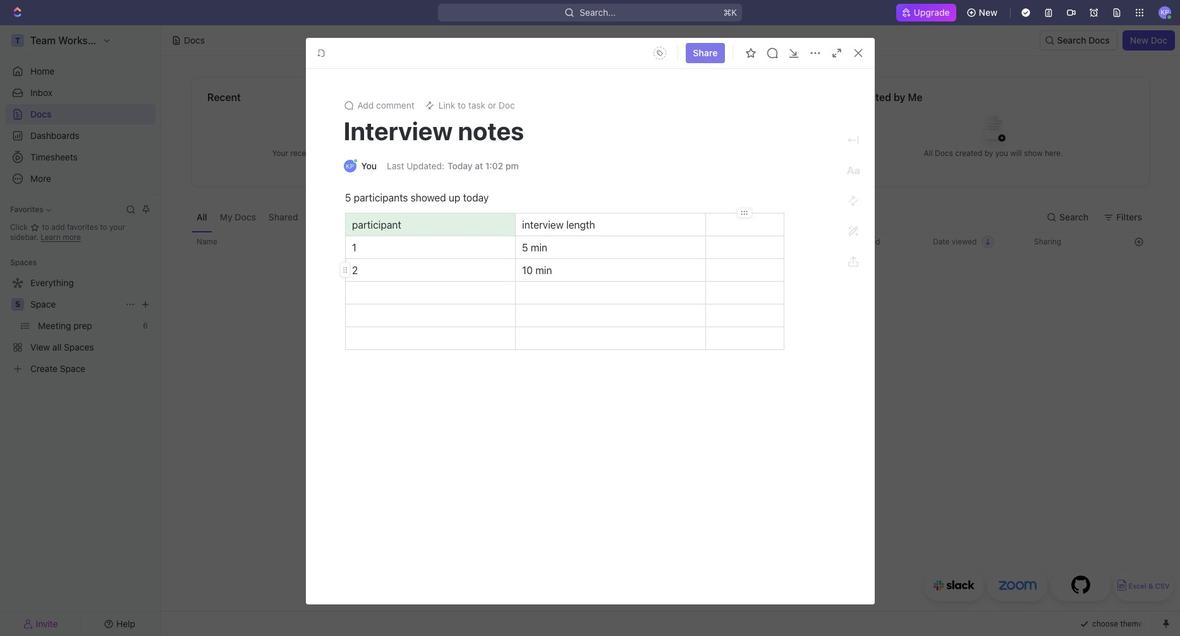 Task type: describe. For each thing, give the bounding box(es) containing it.
no data image
[[633, 300, 709, 389]]

favorites
[[67, 223, 98, 232]]

s
[[15, 300, 20, 309]]

or
[[488, 100, 497, 111]]

table containing name
[[192, 232, 1150, 467]]

doc inside dropdown button
[[499, 100, 515, 111]]

docs inside sidebar navigation
[[30, 109, 52, 120]]

pm
[[506, 161, 519, 171]]

1 here. from the left
[[406, 148, 424, 158]]

space link
[[30, 295, 120, 315]]

sidebar navigation
[[0, 25, 161, 637]]

updated:
[[407, 161, 445, 171]]

all button
[[192, 202, 212, 232]]

new doc
[[1131, 35, 1168, 46]]

excel & csv link
[[1114, 570, 1174, 602]]

row containing name
[[192, 232, 1150, 252]]

your
[[109, 223, 125, 232]]

timesheets link
[[5, 147, 156, 168]]

interview
[[344, 116, 453, 145]]

participants
[[354, 192, 408, 204]]

invite button
[[5, 616, 77, 633]]

archived button
[[458, 202, 505, 232]]

invite user image
[[23, 619, 33, 630]]

5 for 5 min
[[522, 242, 528, 254]]

date viewed button
[[926, 232, 1003, 252]]

updated
[[851, 237, 881, 247]]

add
[[51, 223, 65, 232]]

dashboards
[[30, 130, 79, 141]]

home
[[30, 66, 55, 77]]

my
[[220, 212, 233, 222]]

share
[[693, 47, 718, 58]]

10
[[522, 265, 533, 276]]

1:02
[[486, 161, 503, 171]]

to add favorites to your sidebar.
[[10, 223, 125, 242]]

learn
[[41, 233, 61, 242]]

search docs button
[[1040, 30, 1118, 51]]

archived
[[463, 212, 500, 222]]

interview
[[522, 219, 564, 231]]

assigned button
[[407, 202, 455, 232]]

at
[[475, 161, 483, 171]]

interview notes
[[344, 116, 524, 145]]

date viewed
[[934, 237, 977, 247]]

up
[[449, 192, 460, 204]]

your recently opened docs will show here.
[[272, 148, 424, 158]]

recently
[[291, 148, 320, 158]]

sharing
[[1035, 237, 1062, 247]]

new for new
[[979, 7, 998, 18]]

search button
[[1042, 207, 1097, 227]]

search for search
[[1060, 212, 1089, 222]]

space, , element
[[11, 299, 24, 311]]

workspace button
[[348, 202, 404, 232]]

notes
[[458, 116, 524, 145]]

dropdown menu image
[[650, 43, 671, 63]]

excel
[[1129, 583, 1147, 591]]

me
[[908, 92, 923, 103]]

inbox link
[[5, 83, 156, 103]]

link to task or doc
[[439, 100, 515, 111]]

to inside dropdown button
[[458, 100, 466, 111]]

sidebar.
[[10, 233, 38, 242]]

5 min
[[522, 242, 547, 254]]

docs link
[[5, 104, 156, 125]]

spaces
[[10, 258, 37, 268]]

all for all
[[197, 212, 207, 222]]

you
[[361, 161, 377, 171]]

docs inside button
[[1089, 35, 1110, 46]]

home link
[[5, 61, 156, 82]]

search...
[[580, 7, 616, 18]]

dashboards link
[[5, 126, 156, 146]]

⌘k
[[724, 7, 738, 18]]

1 horizontal spatial by
[[985, 148, 994, 158]]

2 will from the left
[[1011, 148, 1023, 158]]

created
[[853, 92, 892, 103]]

today
[[463, 192, 489, 204]]

min for 5 min
[[531, 242, 547, 254]]

excel & csv
[[1129, 583, 1170, 591]]

workspace
[[353, 212, 399, 222]]

docs inside button
[[235, 212, 256, 222]]

more
[[63, 233, 81, 242]]

favorites
[[10, 205, 43, 214]]

created by me
[[853, 92, 923, 103]]

5 for 5 participants showed up today
[[345, 192, 351, 204]]



Task type: locate. For each thing, give the bounding box(es) containing it.
to left your
[[100, 223, 107, 232]]

date left updated
[[832, 237, 849, 247]]

5 left participants at left top
[[345, 192, 351, 204]]

1 show from the left
[[385, 148, 403, 158]]

1 vertical spatial 5
[[522, 242, 528, 254]]

table
[[192, 232, 1150, 467]]

0 vertical spatial search
[[1058, 35, 1087, 46]]

date updated button
[[825, 232, 888, 252]]

will up you
[[371, 148, 383, 158]]

timesheets
[[30, 152, 78, 163]]

created
[[956, 148, 983, 158]]

0 vertical spatial by
[[894, 92, 906, 103]]

0 vertical spatial new
[[979, 7, 998, 18]]

1 horizontal spatial to
[[100, 223, 107, 232]]

doc right or at the left top of page
[[499, 100, 515, 111]]

1
[[352, 242, 356, 254]]

will right you
[[1011, 148, 1023, 158]]

all
[[924, 148, 933, 158], [197, 212, 207, 222]]

viewed
[[952, 237, 977, 247]]

new right the search docs
[[1131, 35, 1149, 46]]

tab list containing all
[[192, 202, 505, 232]]

&
[[1149, 583, 1154, 591]]

to
[[458, 100, 466, 111], [42, 223, 49, 232], [100, 223, 107, 232]]

1 will from the left
[[371, 148, 383, 158]]

interview length
[[522, 219, 595, 231]]

1 horizontal spatial show
[[1025, 148, 1043, 158]]

space
[[30, 299, 56, 310]]

date for date viewed
[[934, 237, 950, 247]]

by left you
[[985, 148, 994, 158]]

0 horizontal spatial date
[[832, 237, 849, 247]]

search for search docs
[[1058, 35, 1087, 46]]

min
[[531, 242, 547, 254], [535, 265, 552, 276]]

0 horizontal spatial to
[[42, 223, 49, 232]]

my docs button
[[215, 202, 261, 232]]

link
[[439, 100, 456, 111]]

no recent docs image
[[323, 105, 373, 156]]

min right 10
[[535, 265, 552, 276]]

favorites button
[[5, 202, 56, 218]]

here. up updated:
[[406, 148, 424, 158]]

all inside all button
[[197, 212, 207, 222]]

kp inside dropdown button
[[1161, 8, 1170, 16]]

show up last
[[385, 148, 403, 158]]

by
[[894, 92, 906, 103], [985, 148, 994, 158]]

1 horizontal spatial here.
[[1045, 148, 1064, 158]]

min for 10 min
[[535, 265, 552, 276]]

kp button
[[1155, 3, 1176, 23]]

0 vertical spatial 5
[[345, 192, 351, 204]]

upgrade link
[[897, 4, 957, 22]]

showed
[[411, 192, 446, 204]]

my docs
[[220, 212, 256, 222]]

1 vertical spatial by
[[985, 148, 994, 158]]

0 vertical spatial kp
[[1161, 8, 1170, 16]]

csv
[[1156, 583, 1170, 591]]

0 horizontal spatial 5
[[345, 192, 351, 204]]

recent
[[207, 92, 241, 103]]

name
[[197, 237, 217, 247]]

1 horizontal spatial date
[[934, 237, 950, 247]]

last updated: today at 1:02 pm
[[387, 161, 519, 171]]

search docs
[[1058, 35, 1110, 46]]

0 horizontal spatial kp
[[346, 163, 354, 170]]

search
[[1058, 35, 1087, 46], [1060, 212, 1089, 222]]

1 horizontal spatial doc
[[1152, 35, 1168, 46]]

min up 10 min
[[531, 242, 547, 254]]

row
[[192, 232, 1150, 252]]

1 vertical spatial doc
[[499, 100, 515, 111]]

participant
[[352, 219, 401, 231]]

all left created
[[924, 148, 933, 158]]

date
[[832, 237, 849, 247], [934, 237, 950, 247]]

add comment
[[358, 100, 415, 111]]

1 horizontal spatial will
[[1011, 148, 1023, 158]]

5 up 10
[[522, 242, 528, 254]]

task
[[469, 100, 486, 111]]

date left "viewed"
[[934, 237, 950, 247]]

last
[[387, 161, 404, 171]]

1 vertical spatial all
[[197, 212, 207, 222]]

tab list
[[192, 202, 505, 232]]

show
[[385, 148, 403, 158], [1025, 148, 1043, 158]]

to up learn
[[42, 223, 49, 232]]

show right you
[[1025, 148, 1043, 158]]

click
[[10, 223, 30, 232]]

assigned
[[412, 212, 450, 222]]

new
[[979, 7, 998, 18], [1131, 35, 1149, 46]]

all left my
[[197, 212, 207, 222]]

date for date updated
[[832, 237, 849, 247]]

0 horizontal spatial will
[[371, 148, 383, 158]]

1 horizontal spatial new
[[1131, 35, 1149, 46]]

0 horizontal spatial doc
[[499, 100, 515, 111]]

your
[[272, 148, 289, 158]]

1 vertical spatial kp
[[346, 163, 354, 170]]

2 show from the left
[[1025, 148, 1043, 158]]

link to task or doc button
[[420, 97, 520, 114]]

you
[[996, 148, 1009, 158]]

opened
[[322, 148, 349, 158]]

by left me
[[894, 92, 906, 103]]

1 vertical spatial search
[[1060, 212, 1089, 222]]

docs
[[184, 35, 205, 46], [1089, 35, 1110, 46], [30, 109, 52, 120], [351, 148, 369, 158], [935, 148, 954, 158], [235, 212, 256, 222]]

5 participants showed up today
[[345, 192, 489, 204]]

learn more link
[[41, 233, 81, 242]]

2 here. from the left
[[1045, 148, 1064, 158]]

here.
[[406, 148, 424, 158], [1045, 148, 1064, 158]]

0 vertical spatial all
[[924, 148, 933, 158]]

1 vertical spatial min
[[535, 265, 552, 276]]

shared button
[[264, 202, 303, 232]]

add
[[358, 100, 374, 111]]

invite
[[36, 619, 58, 630]]

upgrade
[[914, 7, 950, 18]]

doc down kp dropdown button
[[1152, 35, 1168, 46]]

1 horizontal spatial all
[[924, 148, 933, 158]]

no created by me docs image
[[969, 105, 1019, 156]]

shared
[[269, 212, 298, 222]]

new for new doc
[[1131, 35, 1149, 46]]

0 horizontal spatial show
[[385, 148, 403, 158]]

0 horizontal spatial new
[[979, 7, 998, 18]]

0 vertical spatial doc
[[1152, 35, 1168, 46]]

here. right you
[[1045, 148, 1064, 158]]

kp up new doc
[[1161, 8, 1170, 16]]

kp
[[1161, 8, 1170, 16], [346, 163, 354, 170]]

2 horizontal spatial to
[[458, 100, 466, 111]]

0 horizontal spatial here.
[[406, 148, 424, 158]]

inbox
[[30, 87, 53, 98]]

10 min
[[522, 265, 552, 276]]

comment
[[376, 100, 415, 111]]

1 horizontal spatial 5
[[522, 242, 528, 254]]

to right link
[[458, 100, 466, 111]]

0 horizontal spatial by
[[894, 92, 906, 103]]

1 vertical spatial new
[[1131, 35, 1149, 46]]

0 horizontal spatial all
[[197, 212, 207, 222]]

2
[[352, 265, 358, 276]]

date updated
[[832, 237, 881, 247]]

doc inside button
[[1152, 35, 1168, 46]]

length
[[566, 219, 595, 231]]

learn more
[[41, 233, 81, 242]]

1 horizontal spatial kp
[[1161, 8, 1170, 16]]

2 date from the left
[[934, 237, 950, 247]]

1 date from the left
[[832, 237, 849, 247]]

new right upgrade
[[979, 7, 998, 18]]

doc
[[1152, 35, 1168, 46], [499, 100, 515, 111]]

all for all docs created by you will show here.
[[924, 148, 933, 158]]

all docs created by you will show here.
[[924, 148, 1064, 158]]

0 vertical spatial min
[[531, 242, 547, 254]]

kp down your recently opened docs will show here.
[[346, 163, 354, 170]]



Task type: vqa. For each thing, say whether or not it's contained in the screenshot.
min
yes



